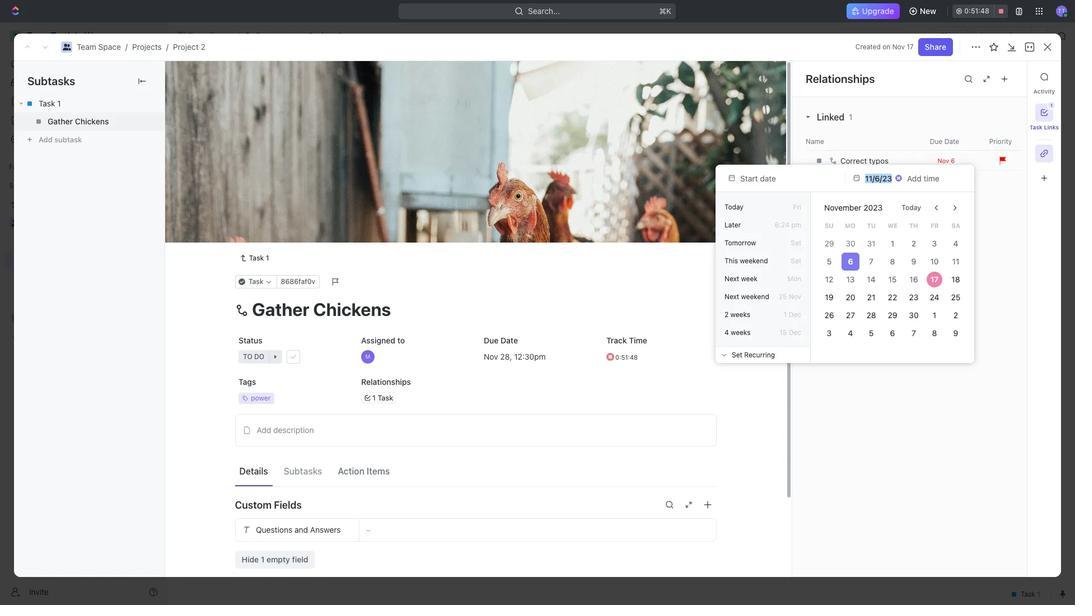 Task type: locate. For each thing, give the bounding box(es) containing it.
task 1 down task 2
[[249, 254, 269, 262]]

Start date text field
[[741, 173, 834, 183]]

0 vertical spatial weekend
[[740, 256, 769, 265]]

project
[[309, 31, 336, 40], [173, 42, 199, 52], [194, 67, 245, 85]]

1 horizontal spatial 7
[[912, 328, 917, 338]]

1 horizontal spatial subtasks
[[284, 466, 322, 476]]

subtasks button
[[279, 461, 327, 481]]

dec up 15 dec
[[789, 310, 802, 319]]

add task
[[995, 72, 1029, 81], [301, 158, 331, 166], [226, 233, 259, 243]]

next weekend
[[725, 292, 770, 301]]

3 up the 10 at the right top of the page
[[933, 238, 938, 248]]

correct typos
[[841, 156, 889, 165]]

sat up mon
[[791, 256, 802, 265]]

1 inside task sidebar navigation tab list
[[1051, 103, 1053, 108]]

today up later
[[725, 203, 744, 211]]

0 horizontal spatial project 2
[[194, 67, 261, 85]]

1 vertical spatial 30
[[909, 310, 919, 320]]

1 vertical spatial 15
[[780, 328, 787, 336]]

add task down task 2
[[226, 233, 259, 243]]

user group image up home link
[[62, 44, 71, 50]]

0 vertical spatial add task
[[995, 72, 1029, 81]]

next left week on the top right
[[725, 274, 740, 283]]

1 vertical spatial next
[[725, 292, 740, 301]]

2023
[[864, 203, 883, 212]]

2 horizontal spatial add task button
[[988, 68, 1036, 86]]

0 vertical spatial task 1 link
[[14, 95, 165, 113]]

21
[[868, 292, 876, 302]]

5 up 12
[[827, 256, 832, 266]]

4 down 27
[[848, 328, 853, 338]]

space
[[210, 31, 232, 40], [98, 42, 121, 52]]

share down new on the right of the page
[[926, 42, 947, 52]]

1 25 from the left
[[779, 292, 787, 301]]

1 horizontal spatial 15
[[889, 274, 897, 284]]

0 horizontal spatial add task button
[[221, 232, 263, 245]]

2 vertical spatial add task button
[[221, 232, 263, 245]]

9
[[912, 256, 917, 266], [954, 328, 959, 338]]

automations button
[[974, 27, 1032, 44]]

0 horizontal spatial projects
[[132, 42, 162, 52]]

1 horizontal spatial 9
[[954, 328, 959, 338]]

next
[[725, 274, 740, 283], [725, 292, 740, 301]]

1 horizontal spatial projects
[[256, 31, 286, 40]]

1 vertical spatial user group image
[[62, 44, 71, 50]]

nov right the 'on'
[[893, 43, 905, 51]]

gantt link
[[378, 101, 401, 116]]

1 button up task links
[[1036, 102, 1056, 122]]

weekend down week on the top right
[[742, 292, 770, 301]]

hide inside custom fields element
[[242, 555, 259, 564]]

0 horizontal spatial 29
[[825, 238, 835, 248]]

today
[[725, 203, 744, 211], [902, 203, 922, 212]]

project 2 link
[[295, 29, 345, 43], [173, 42, 206, 52]]

assigned
[[361, 336, 395, 345]]

team space
[[188, 31, 232, 40]]

add description button
[[239, 421, 713, 439]]

0 vertical spatial 30
[[846, 238, 856, 248]]

8
[[891, 256, 896, 266], [933, 328, 938, 338]]

project 2
[[309, 31, 342, 40], [194, 67, 261, 85]]

sat down pm
[[791, 238, 802, 247]]

4 weeks
[[725, 328, 751, 336]]

progress
[[217, 158, 253, 166]]

1 horizontal spatial 29
[[888, 310, 898, 320]]

1 sat from the top
[[791, 238, 802, 247]]

30 down 23
[[909, 310, 919, 320]]

1 horizontal spatial space
[[210, 31, 232, 40]]

25 for 25
[[952, 292, 961, 302]]

user group image
[[11, 220, 20, 226]]

list
[[252, 103, 265, 113]]

30 down references 0
[[846, 238, 856, 248]]

2 horizontal spatial task 1
[[249, 254, 269, 262]]

1 horizontal spatial add task
[[301, 158, 331, 166]]

2 horizontal spatial nov
[[938, 157, 950, 164]]

sat
[[791, 238, 802, 247], [791, 256, 802, 265]]

1 horizontal spatial task 1 link
[[235, 252, 274, 265]]

/
[[237, 31, 240, 40], [291, 31, 293, 40], [125, 42, 128, 52], [166, 42, 169, 52]]

1 vertical spatial 6
[[848, 256, 853, 266]]

17
[[907, 43, 914, 51], [931, 274, 940, 284]]

created
[[856, 43, 881, 51]]

1 vertical spatial space
[[98, 42, 121, 52]]

add task button down calendar link at left top
[[288, 156, 335, 169]]

0 vertical spatial nov
[[893, 43, 905, 51]]

1 vertical spatial 1 button
[[251, 194, 266, 205]]

to
[[397, 336, 405, 345]]

1 vertical spatial 7
[[912, 328, 917, 338]]

4 up "11"
[[954, 238, 959, 248]]

add
[[995, 72, 1010, 81], [301, 158, 314, 166], [226, 233, 240, 243], [257, 425, 271, 435]]

track time
[[607, 336, 647, 345]]

0 vertical spatial 15
[[889, 274, 897, 284]]

1 vertical spatial sat
[[791, 256, 802, 265]]

1 vertical spatial 17
[[931, 274, 940, 284]]

dec
[[789, 310, 802, 319], [789, 328, 802, 336]]

0 horizontal spatial 9
[[912, 256, 917, 266]]

15 down 1 dec
[[780, 328, 787, 336]]

0 horizontal spatial task 1 link
[[14, 95, 165, 113]]

next week
[[725, 274, 758, 283]]

weeks down 2 weeks
[[731, 328, 751, 336]]

3 down 26
[[827, 328, 832, 338]]

table
[[340, 103, 360, 113]]

22
[[889, 292, 898, 302]]

5 down 28
[[870, 328, 874, 338]]

dashboards
[[27, 115, 70, 125]]

1 horizontal spatial relationships
[[806, 72, 876, 85]]

1 vertical spatial 9
[[954, 328, 959, 338]]

1 horizontal spatial 17
[[931, 274, 940, 284]]

0 vertical spatial subtasks
[[27, 75, 75, 87]]

subtasks down home
[[27, 75, 75, 87]]

2 vertical spatial 1 button
[[252, 213, 267, 225]]

0 horizontal spatial nov
[[789, 292, 802, 301]]

1 horizontal spatial 25
[[952, 292, 961, 302]]

1 vertical spatial weekend
[[742, 292, 770, 301]]

6 up the 13
[[848, 256, 853, 266]]

0 horizontal spatial task 1
[[39, 99, 61, 108]]

29 down references
[[825, 238, 835, 248]]

share down new "button"
[[941, 31, 962, 40]]

0 vertical spatial 7
[[870, 256, 874, 266]]

0 horizontal spatial space
[[98, 42, 121, 52]]

2 sat from the top
[[791, 256, 802, 265]]

2 dec from the top
[[789, 328, 802, 336]]

relationships inside task sidebar content "section"
[[806, 72, 876, 85]]

25 up 1 dec
[[779, 292, 787, 301]]

1 vertical spatial subtasks
[[284, 466, 322, 476]]

29 down 22
[[888, 310, 898, 320]]

space for team space / projects / project 2
[[98, 42, 121, 52]]

tree
[[4, 195, 163, 346]]

17 up 24
[[931, 274, 940, 284]]

1 button right task 2
[[252, 213, 267, 225]]

task 1 link up chickens in the top of the page
[[14, 95, 165, 113]]

0 vertical spatial project
[[309, 31, 336, 40]]

questions
[[256, 525, 292, 535]]

hide for hide
[[582, 131, 597, 140]]

2
[[338, 31, 342, 40], [201, 42, 206, 52], [248, 67, 258, 85], [266, 158, 270, 166], [245, 214, 250, 224], [912, 238, 917, 248], [725, 310, 729, 319], [954, 310, 959, 320]]

26
[[825, 310, 835, 320]]

1 vertical spatial 5
[[870, 328, 874, 338]]

dec down 1 dec
[[789, 328, 802, 336]]

sat for tomorrow
[[791, 238, 802, 247]]

15
[[889, 274, 897, 284], [780, 328, 787, 336]]

0 vertical spatial 9
[[912, 256, 917, 266]]

team
[[188, 31, 208, 40], [77, 42, 96, 52]]

7 down 23
[[912, 328, 917, 338]]

25 down '18'
[[952, 292, 961, 302]]

0 horizontal spatial 8
[[891, 256, 896, 266]]

2 next from the top
[[725, 292, 740, 301]]

add task button up activity
[[988, 68, 1036, 86]]

1 button inside task sidebar navigation tab list
[[1036, 102, 1056, 122]]

4 down 2 weeks
[[725, 328, 729, 336]]

0 horizontal spatial 17
[[907, 43, 914, 51]]

3
[[933, 238, 938, 248], [827, 328, 832, 338]]

1 horizontal spatial today
[[902, 203, 922, 212]]

0 vertical spatial dec
[[789, 310, 802, 319]]

1 vertical spatial projects
[[132, 42, 162, 52]]

we
[[888, 221, 898, 229]]

correct typos link
[[827, 151, 916, 170]]

1 horizontal spatial 8
[[933, 328, 938, 338]]

8 up 22
[[891, 256, 896, 266]]

1 vertical spatial add task
[[301, 158, 331, 166]]

team space link
[[174, 29, 235, 43], [77, 42, 121, 52]]

0 horizontal spatial today
[[725, 203, 744, 211]]

description
[[273, 425, 314, 435]]

favorites
[[9, 163, 39, 171]]

action
[[338, 466, 365, 476]]

1 horizontal spatial project 2
[[309, 31, 342, 40]]

1 task
[[372, 393, 393, 402]]

2 25 from the left
[[952, 292, 961, 302]]

0 horizontal spatial 25
[[779, 292, 787, 301]]

date
[[501, 336, 518, 345]]

6 down the search tasks... text box
[[952, 157, 956, 164]]

1 vertical spatial add task button
[[288, 156, 335, 169]]

calendar link
[[284, 101, 319, 116]]

add task button down task 2
[[221, 232, 263, 245]]

task
[[1012, 72, 1029, 81], [39, 99, 55, 108], [1030, 124, 1043, 131], [316, 158, 331, 166], [226, 195, 243, 204], [226, 214, 243, 224], [242, 233, 259, 243], [249, 254, 264, 262], [378, 393, 393, 402]]

2 vertical spatial 6
[[891, 328, 896, 338]]

weekend
[[740, 256, 769, 265], [742, 292, 770, 301]]

task 1 up "dashboards"
[[39, 99, 61, 108]]

relationships up the linked 1
[[806, 72, 876, 85]]

subtasks inside button
[[284, 466, 322, 476]]

8 down 24
[[933, 328, 938, 338]]

user group image
[[178, 33, 185, 39], [62, 44, 71, 50]]

weeks
[[731, 310, 751, 319], [731, 328, 751, 336]]

weeks up 4 weeks
[[731, 310, 751, 319]]

28
[[867, 310, 877, 320]]

th
[[910, 221, 919, 229]]

add task down automations 'button'
[[995, 72, 1029, 81]]

space for team space
[[210, 31, 232, 40]]

nov down mon
[[789, 292, 802, 301]]

action items
[[338, 466, 390, 476]]

9 down '18'
[[954, 328, 959, 338]]

on
[[883, 43, 891, 51]]

team space / projects / project 2
[[77, 42, 206, 52]]

add left description on the bottom of page
[[257, 425, 271, 435]]

task 1 up task 2
[[226, 195, 249, 204]]

nov up add time text field
[[938, 157, 950, 164]]

today up th
[[902, 203, 922, 212]]

projects link
[[242, 29, 288, 43], [132, 42, 162, 52]]

0 horizontal spatial 15
[[780, 328, 787, 336]]

Due date text field
[[866, 173, 893, 183]]

task 1 link down task 2
[[235, 252, 274, 265]]

home link
[[4, 54, 163, 72]]

relationships up 1 task
[[361, 377, 411, 387]]

task inside tab list
[[1030, 124, 1043, 131]]

1 horizontal spatial 6
[[891, 328, 896, 338]]

weekend up week on the top right
[[740, 256, 769, 265]]

0 vertical spatial 6
[[952, 157, 956, 164]]

1 dec from the top
[[789, 310, 802, 319]]

0 vertical spatial space
[[210, 31, 232, 40]]

status
[[238, 336, 262, 345]]

9 up the 16
[[912, 256, 917, 266]]

mon
[[788, 274, 802, 283]]

add inside button
[[257, 425, 271, 435]]

1 horizontal spatial team
[[188, 31, 208, 40]]

field
[[292, 555, 308, 564]]

mo
[[846, 221, 856, 229]]

1 vertical spatial weeks
[[731, 328, 751, 336]]

add down task 2
[[226, 233, 240, 243]]

add task down calendar
[[301, 158, 331, 166]]

1 horizontal spatial hide
[[582, 131, 597, 140]]

sa
[[952, 221, 961, 229]]

tu
[[868, 221, 876, 229]]

details button
[[235, 461, 273, 481]]

tags
[[238, 377, 256, 387]]

1 inside the linked 1
[[850, 112, 853, 122]]

0 vertical spatial next
[[725, 274, 740, 283]]

1 vertical spatial task 1 link
[[235, 252, 274, 265]]

27
[[846, 310, 855, 320]]

1 button down progress on the left top of the page
[[251, 194, 266, 205]]

6 down 22
[[891, 328, 896, 338]]

Add time text field
[[908, 173, 941, 183]]

task 1 link
[[14, 95, 165, 113], [235, 252, 274, 265]]

user group image left 'team space'
[[178, 33, 185, 39]]

1 vertical spatial share
[[926, 42, 947, 52]]

1 vertical spatial 8
[[933, 328, 938, 338]]

su
[[825, 221, 834, 229]]

hide inside button
[[582, 131, 597, 140]]

1 next from the top
[[725, 274, 740, 283]]

2 horizontal spatial 6
[[952, 157, 956, 164]]

next up 2 weeks
[[725, 292, 740, 301]]

0 vertical spatial projects
[[256, 31, 286, 40]]

subtasks up fields
[[284, 466, 322, 476]]

0 horizontal spatial team space link
[[77, 42, 121, 52]]

15 up 22
[[889, 274, 897, 284]]

nov 6 button
[[919, 157, 975, 164]]

17 right the 'on'
[[907, 43, 914, 51]]

7 up 14
[[870, 256, 874, 266]]

18
[[952, 274, 961, 284]]

task sidebar navigation tab list
[[1030, 68, 1060, 187]]



Task type: vqa. For each thing, say whether or not it's contained in the screenshot.


Task type: describe. For each thing, give the bounding box(es) containing it.
2 horizontal spatial add task
[[995, 72, 1029, 81]]

action items button
[[334, 461, 395, 481]]

references 0
[[818, 224, 874, 234]]

1 horizontal spatial team space link
[[174, 29, 235, 43]]

task sidebar content section
[[792, 61, 1076, 577]]

nov inside nov 6 dropdown button
[[938, 157, 950, 164]]

week
[[742, 274, 758, 283]]

0:51:48
[[965, 7, 990, 15]]

custom
[[235, 499, 272, 511]]

1 vertical spatial task 1
[[226, 195, 249, 204]]

upgrade link
[[847, 3, 900, 19]]

time
[[629, 336, 647, 345]]

0:51:48 button
[[953, 4, 1009, 18]]

weeks for 4 weeks
[[731, 328, 751, 336]]

0 vertical spatial 29
[[825, 238, 835, 248]]

references
[[818, 224, 865, 234]]

0 vertical spatial user group image
[[178, 33, 185, 39]]

8686faf0v button
[[276, 275, 320, 289]]

inbox
[[27, 77, 47, 87]]

calendar
[[286, 103, 319, 113]]

31
[[868, 238, 876, 248]]

2 vertical spatial project
[[194, 67, 245, 85]]

hide button
[[577, 129, 601, 142]]

new
[[921, 6, 937, 16]]

2 vertical spatial nov
[[789, 292, 802, 301]]

0 horizontal spatial projects link
[[132, 42, 162, 52]]

docs link
[[4, 92, 163, 110]]

set
[[732, 350, 743, 359]]

0 horizontal spatial subtasks
[[27, 75, 75, 87]]

1 horizontal spatial project 2 link
[[295, 29, 345, 43]]

linked 1
[[818, 112, 853, 122]]

recurring
[[745, 350, 776, 359]]

Search tasks... text field
[[936, 127, 1048, 144]]

favorites button
[[4, 160, 43, 174]]

1 dec
[[784, 310, 802, 319]]

details
[[240, 466, 268, 476]]

1 button for 1
[[251, 194, 266, 205]]

team for team space
[[188, 31, 208, 40]]

fr
[[932, 221, 939, 229]]

automations
[[980, 31, 1027, 40]]

assignees
[[467, 131, 500, 140]]

0 horizontal spatial project 2 link
[[173, 42, 206, 52]]

fields
[[274, 499, 302, 511]]

project inside project 2 link
[[309, 31, 336, 40]]

0 vertical spatial add task button
[[988, 68, 1036, 86]]

19
[[826, 292, 834, 302]]

1 horizontal spatial 5
[[870, 328, 874, 338]]

custom fields element
[[235, 518, 717, 569]]

gantt
[[381, 103, 401, 113]]

answers
[[310, 525, 341, 535]]

0 horizontal spatial add task
[[226, 233, 259, 243]]

hide for hide 1 empty field
[[242, 555, 259, 564]]

board link
[[207, 101, 231, 116]]

1 horizontal spatial add task button
[[288, 156, 335, 169]]

2 vertical spatial task 1
[[249, 254, 269, 262]]

15 for 15
[[889, 274, 897, 284]]

1 horizontal spatial projects link
[[242, 29, 288, 43]]

new button
[[905, 2, 944, 20]]

hide 1 empty field
[[242, 555, 308, 564]]

correct
[[841, 156, 868, 165]]

2 weeks
[[725, 310, 751, 319]]

1 horizontal spatial 3
[[933, 238, 938, 248]]

0
[[869, 224, 874, 234]]

november 2023
[[825, 203, 883, 212]]

in
[[208, 158, 215, 166]]

fri
[[794, 203, 802, 211]]

this
[[725, 256, 738, 265]]

15 for 15 dec
[[780, 328, 787, 336]]

add down calendar link at left top
[[301, 158, 314, 166]]

0 vertical spatial 17
[[907, 43, 914, 51]]

in progress
[[208, 158, 253, 166]]

weeks for 2 weeks
[[731, 310, 751, 319]]

questions and answers
[[256, 525, 341, 535]]

10
[[931, 256, 940, 266]]

13
[[847, 274, 855, 284]]

1 horizontal spatial 4
[[848, 328, 853, 338]]

0 horizontal spatial 6
[[848, 256, 853, 266]]

1 vertical spatial 29
[[888, 310, 898, 320]]

15 dec
[[780, 328, 802, 336]]

1 vertical spatial 3
[[827, 328, 832, 338]]

add description
[[257, 425, 314, 435]]

0 horizontal spatial 30
[[846, 238, 856, 248]]

today button
[[896, 199, 928, 217]]

sat for this weekend
[[791, 256, 802, 265]]

0 vertical spatial share
[[941, 31, 962, 40]]

today inside button
[[902, 203, 922, 212]]

tomorrow
[[725, 238, 757, 247]]

dashboards link
[[4, 112, 163, 129]]

and
[[294, 525, 308, 535]]

14
[[868, 274, 876, 284]]

0 horizontal spatial 4
[[725, 328, 729, 336]]

dec for 1 dec
[[789, 310, 802, 319]]

0 vertical spatial project 2
[[309, 31, 342, 40]]

add down automations 'button'
[[995, 72, 1010, 81]]

next for next week
[[725, 274, 740, 283]]

0 vertical spatial 5
[[827, 256, 832, 266]]

weekend for next weekend
[[742, 292, 770, 301]]

list link
[[249, 101, 265, 116]]

8686faf0v
[[281, 277, 315, 286]]

pm
[[792, 220, 802, 229]]

board
[[209, 103, 231, 113]]

chickens
[[75, 117, 109, 126]]

20
[[846, 292, 856, 302]]

due
[[484, 336, 499, 345]]

items
[[367, 466, 390, 476]]

6:24 pm
[[775, 220, 802, 229]]

0 horizontal spatial 7
[[870, 256, 874, 266]]

25 nov
[[779, 292, 802, 301]]

next for next weekend
[[725, 292, 740, 301]]

team for team space / projects / project 2
[[77, 42, 96, 52]]

invite
[[29, 587, 49, 596]]

1 inside custom fields element
[[261, 555, 265, 564]]

activity
[[1034, 88, 1056, 95]]

6:24
[[775, 220, 790, 229]]

name
[[806, 137, 825, 145]]

task links
[[1030, 124, 1060, 131]]

docs
[[27, 96, 45, 106]]

search...
[[529, 6, 561, 16]]

tree inside sidebar navigation
[[4, 195, 163, 346]]

12
[[826, 274, 834, 284]]

assignees button
[[453, 129, 505, 142]]

0 vertical spatial task 1
[[39, 99, 61, 108]]

0 horizontal spatial relationships
[[361, 377, 411, 387]]

Edit task name text field
[[235, 299, 717, 320]]

dec for 15 dec
[[789, 328, 802, 336]]

links
[[1045, 124, 1060, 131]]

linked
[[818, 112, 845, 122]]

custom fields
[[235, 499, 302, 511]]

23
[[910, 292, 919, 302]]

25 for 25 nov
[[779, 292, 787, 301]]

1 vertical spatial project
[[173, 42, 199, 52]]

november
[[825, 203, 862, 212]]

6 inside dropdown button
[[952, 157, 956, 164]]

spaces
[[9, 182, 33, 190]]

sidebar navigation
[[0, 22, 168, 605]]

1 button for 2
[[252, 213, 267, 225]]

task 2
[[226, 214, 250, 224]]

0 horizontal spatial user group image
[[62, 44, 71, 50]]

weekend for this weekend
[[740, 256, 769, 265]]

2 horizontal spatial 4
[[954, 238, 959, 248]]

set recurring
[[732, 350, 776, 359]]

1 horizontal spatial nov
[[893, 43, 905, 51]]

11
[[953, 256, 960, 266]]

1 horizontal spatial 30
[[909, 310, 919, 320]]



